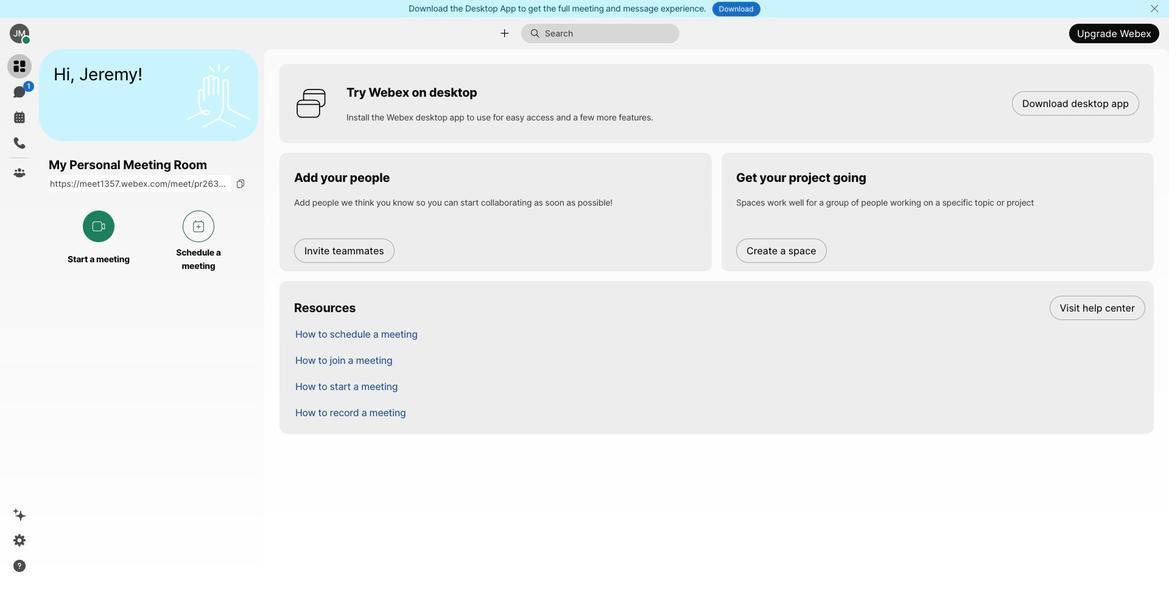 Task type: describe. For each thing, give the bounding box(es) containing it.
5 list item from the top
[[286, 399, 1154, 426]]

two hands high fiving image
[[182, 59, 255, 132]]

webex tab list
[[7, 54, 34, 185]]

3 list item from the top
[[286, 347, 1154, 373]]

2 list item from the top
[[286, 321, 1154, 347]]



Task type: locate. For each thing, give the bounding box(es) containing it.
None text field
[[49, 176, 231, 193]]

1 list item from the top
[[286, 295, 1154, 321]]

list item
[[286, 295, 1154, 321], [286, 321, 1154, 347], [286, 347, 1154, 373], [286, 373, 1154, 399], [286, 399, 1154, 426]]

cancel_16 image
[[1150, 4, 1159, 13]]

4 list item from the top
[[286, 373, 1154, 399]]

navigation
[[0, 49, 39, 589]]



